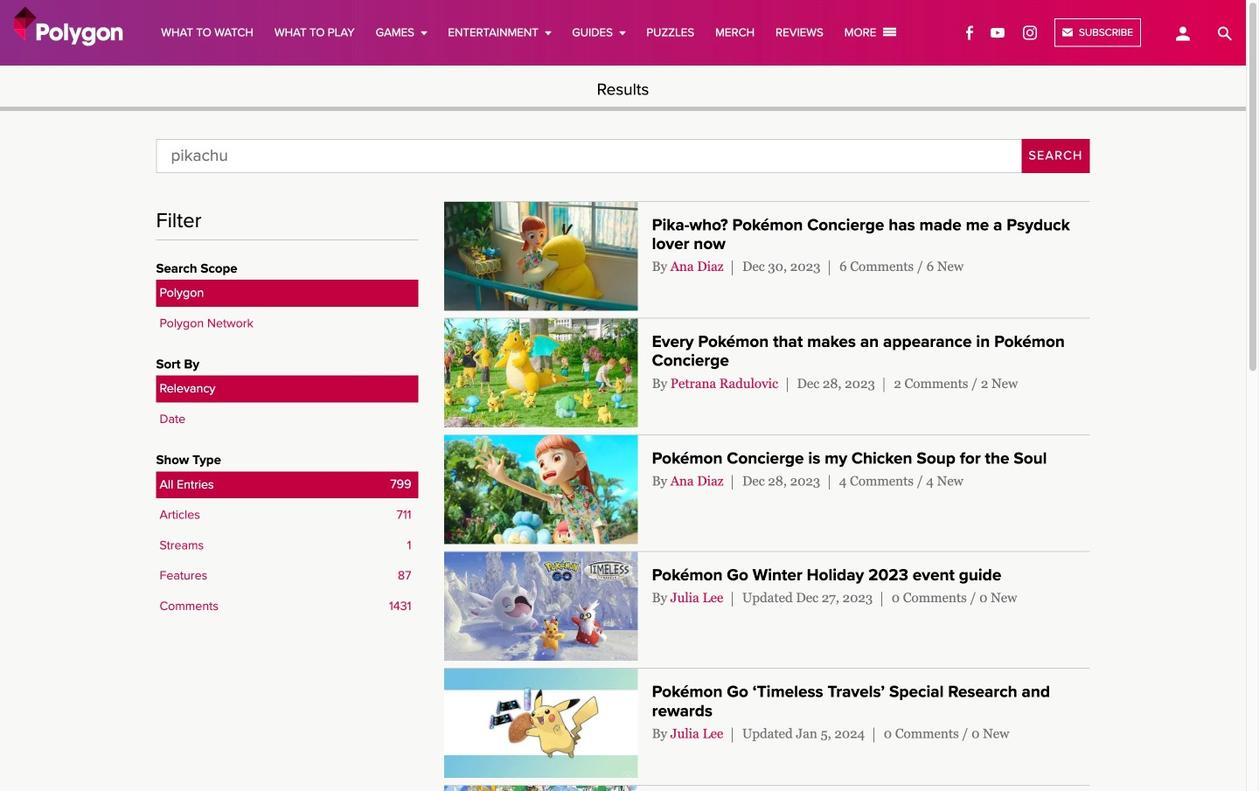 Task type: vqa. For each thing, say whether or not it's contained in the screenshot.
a pikachu jumps towards some pokémon go supplies, like a poffin and stardust image
yes



Task type: locate. For each thing, give the bounding box(es) containing it.
a still from the stop-animation show pokemon concierge. it shows haru and pysduck sitting outside and eating ice cream. the pysduck is cuddled up next to her. pysduck is made with a fuzzy, felt-like cloth. image
[[444, 202, 638, 311]]

a pikachu jumps towards some pokémon go supplies, like a poffin and stardust image
[[444, 669, 638, 778]]

a screenshot of google's search playground game, which is a busy, colorful scene with a lot of secrets hidden image
[[444, 786, 638, 792]]

a still from the stop-animation show pokemon concierge. haru reaches out with her hand beyond the camera and looks worried about something in the distance. she's created with clay and her mouth is wide open in worry. image
[[444, 436, 638, 545]]



Task type: describe. For each thing, give the bounding box(es) containing it.
pikachu field
[[156, 139, 1022, 173]]

a bunch of humans hanging out with pokemon on a lawn in the stop-motion series pokémon concierge. image
[[444, 319, 638, 428]]

cetoddle, along with pikachu and delibird in holiday outfits, celebrate in the snow image
[[444, 552, 638, 661]]



